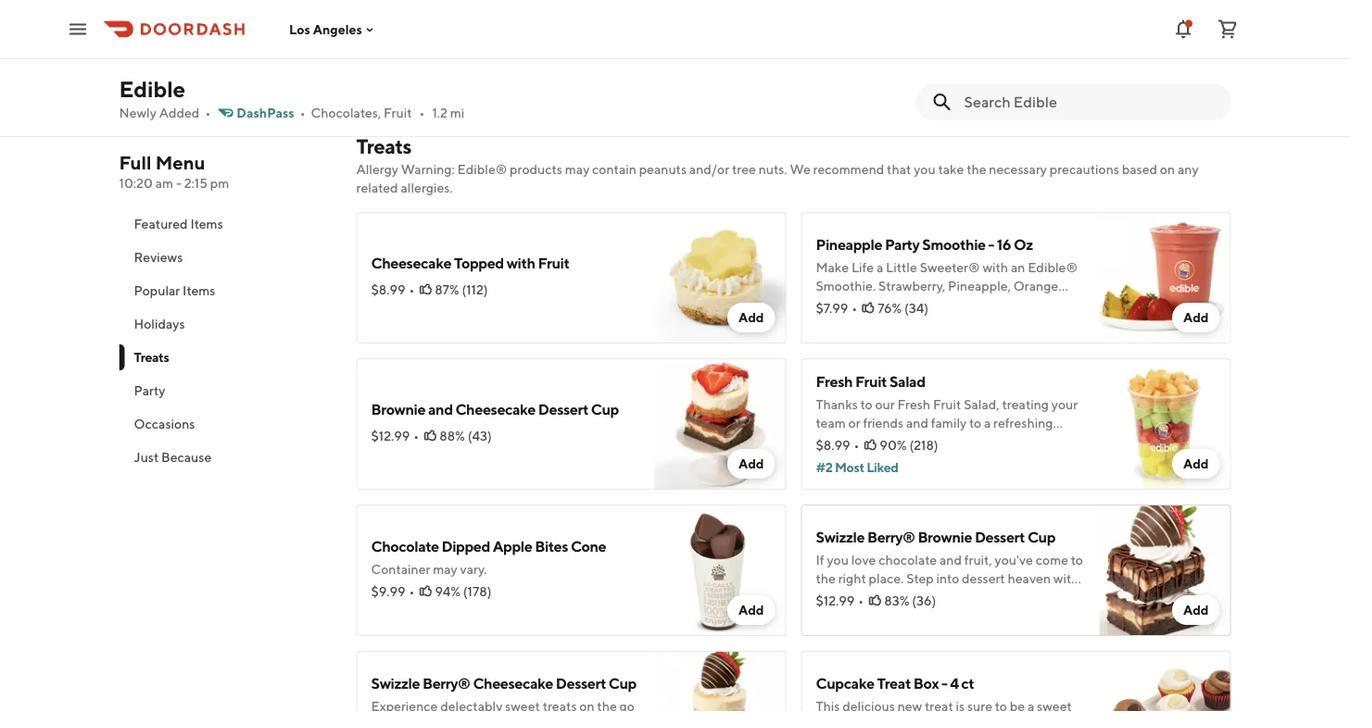 Task type: describe. For each thing, give the bounding box(es) containing it.
$12.99 • for 83% (36)
[[816, 594, 864, 609]]

$9.99
[[371, 584, 406, 600]]

just because button
[[119, 441, 334, 475]]

$7.99
[[816, 301, 848, 316]]

los angeles
[[289, 22, 362, 37]]

- for pineapple party smoothie - 16 oz make life a little sweeter® with an edible® smoothie. strawberry, pineapple, orange juice
[[989, 236, 994, 253]]

make
[[816, 260, 849, 275]]

(112)
[[462, 282, 488, 298]]

87%
[[435, 282, 459, 298]]

cup for swizzle berry® brownie dessert cup
[[1028, 529, 1056, 546]]

swizzle for swizzle berry® cheesecake dessert cup
[[371, 675, 420, 693]]

up
[[371, 49, 387, 64]]

$12.99 for 88%
[[371, 429, 410, 444]]

88%
[[440, 429, 465, 444]]

popular items button
[[119, 274, 334, 308]]

an
[[1011, 260, 1025, 275]]

just
[[134, 450, 159, 465]]

$8.99 • for 90% (218)
[[816, 438, 859, 453]]

0 horizontal spatial brownie
[[371, 401, 426, 418]]

pineapple party smoothie - 16 oz image
[[1100, 212, 1231, 344]]

warning:
[[401, 162, 455, 177]]

scented
[[511, 12, 558, 27]]

2:15
[[184, 176, 208, 191]]

added
[[159, 105, 200, 120]]

party inside the pineapple party smoothie - 16 oz make life a little sweeter® with an edible® smoothie. strawberry, pineapple, orange juice
[[885, 236, 920, 253]]

and inside the add on this eucalyptus-scented and festively-designed holiday candle to brighten up your order even more.
[[560, 12, 583, 27]]

candle
[[529, 30, 568, 45]]

with inside the pineapple party smoothie - 16 oz make life a little sweeter® with an edible® smoothie. strawberry, pineapple, orange juice
[[983, 260, 1009, 275]]

chocolate dipped apple bites cone container may vary.
[[371, 538, 606, 577]]

$8.99 for 90%
[[816, 438, 850, 453]]

the
[[967, 162, 987, 177]]

little
[[886, 260, 917, 275]]

$12.99 for 83%
[[816, 594, 855, 609]]

cup for swizzle berry® cheesecake dessert cup
[[609, 675, 637, 693]]

$115.00
[[816, 52, 863, 68]]

mi
[[450, 105, 465, 120]]

eucalyptus-
[[441, 12, 511, 27]]

fruit for fresh
[[855, 373, 887, 391]]

menu
[[155, 152, 205, 174]]

topped
[[454, 254, 504, 272]]

$7.99 •
[[816, 301, 857, 316]]

treats for treats allergy warning: edible® products may contain peanuts and/or tree nuts. we recommend that you take the necessary precautions based on any related allergies.
[[356, 134, 412, 158]]

brighten
[[586, 30, 636, 45]]

add button for pineapple party smoothie - 16 oz
[[1172, 303, 1220, 333]]

• right dashpass
[[300, 105, 305, 120]]

(36)
[[912, 594, 936, 609]]

designed
[[426, 30, 480, 45]]

$8.99 • for 87% (112)
[[371, 282, 415, 298]]

items for featured items
[[190, 216, 223, 232]]

tree
[[732, 162, 756, 177]]

#2 most liked
[[816, 460, 899, 475]]

(218)
[[910, 438, 939, 453]]

that
[[887, 162, 911, 177]]

just because
[[134, 450, 212, 465]]

hanukkah celebration dessert board image
[[1100, 0, 1231, 95]]

holidays button
[[119, 308, 334, 341]]

featured
[[134, 216, 188, 232]]

• left "1.2"
[[419, 105, 425, 120]]

sweeter®
[[920, 260, 980, 275]]

treats for treats
[[134, 350, 169, 365]]

newly
[[119, 105, 157, 120]]

94% (178)
[[435, 584, 492, 600]]

popular
[[134, 283, 180, 298]]

may inside chocolate dipped apple bites cone container may vary.
[[433, 562, 458, 577]]

berry® for brownie
[[867, 529, 915, 546]]

add for fresh fruit salad
[[1183, 456, 1209, 472]]

holiday
[[483, 30, 526, 45]]

add button for fresh fruit salad
[[1172, 450, 1220, 479]]

salad
[[890, 373, 926, 391]]

oz
[[1014, 236, 1033, 253]]

popular items
[[134, 283, 215, 298]]

any
[[1178, 162, 1199, 177]]

0 vertical spatial cheesecake
[[371, 254, 451, 272]]

Item Search search field
[[964, 92, 1216, 112]]

94%
[[435, 584, 461, 600]]

87% (112)
[[435, 282, 488, 298]]

full
[[119, 152, 152, 174]]

los
[[289, 22, 310, 37]]

90% (218)
[[880, 438, 939, 453]]

add on this eucalyptus-scented and festively-designed holiday candle to brighten up your order even more.
[[371, 12, 636, 64]]

add for brownie and cheesecake dessert cup
[[739, 456, 764, 472]]

on inside treats allergy warning: edible® products may contain peanuts and/or tree nuts. we recommend that you take the necessary precautions based on any related allergies.
[[1160, 162, 1175, 177]]

los angeles button
[[289, 22, 377, 37]]

edible® inside the pineapple party smoothie - 16 oz make life a little sweeter® with an edible® smoothie. strawberry, pineapple, orange juice
[[1028, 260, 1078, 275]]

box
[[914, 675, 939, 693]]

chocolate
[[371, 538, 439, 556]]

order
[[418, 49, 450, 64]]

swizzle for swizzle berry® brownie dessert cup
[[816, 529, 865, 546]]

swizzle berry® brownie dessert cup image
[[1100, 505, 1231, 637]]

strawberry,
[[879, 279, 946, 294]]

on inside the add on this eucalyptus-scented and festively-designed holiday candle to brighten up your order even more.
[[399, 12, 414, 27]]

related
[[356, 180, 398, 196]]

vary.
[[460, 562, 487, 577]]

fresh fruit salad image
[[1100, 359, 1231, 490]]

festively-
[[371, 30, 426, 45]]

most
[[835, 460, 864, 475]]

(34)
[[905, 301, 929, 316]]

(43)
[[468, 429, 492, 444]]

products
[[510, 162, 563, 177]]

featured items button
[[119, 208, 334, 241]]

smoothie
[[922, 236, 986, 253]]

• for 87% (112)
[[409, 282, 415, 298]]

you
[[914, 162, 936, 177]]

• for 83% (36)
[[859, 594, 864, 609]]

83%
[[884, 594, 910, 609]]

and/or
[[689, 162, 730, 177]]

chocolate dipped apple bites cone image
[[655, 505, 786, 637]]

(178)
[[463, 584, 492, 600]]

add button for cheesecake topped with fruit
[[727, 303, 775, 333]]

add for swizzle berry® brownie dessert cup
[[1183, 603, 1209, 618]]

nuts.
[[759, 162, 787, 177]]

$8.99 for 87%
[[371, 282, 405, 298]]

your
[[389, 49, 415, 64]]

juice
[[816, 297, 848, 312]]

$26.99
[[371, 52, 413, 68]]

orange
[[1014, 279, 1059, 294]]

add button for swizzle berry® brownie dessert cup
[[1172, 596, 1220, 626]]

may inside treats allergy warning: edible® products may contain peanuts and/or tree nuts. we recommend that you take the necessary precautions based on any related allergies.
[[565, 162, 590, 177]]

reviews button
[[119, 241, 334, 274]]

add inside the add on this eucalyptus-scented and festively-designed holiday candle to brighten up your order even more.
[[371, 12, 397, 27]]



Task type: vqa. For each thing, say whether or not it's contained in the screenshot.
may to the top
yes



Task type: locate. For each thing, give the bounding box(es) containing it.
88% (43)
[[440, 429, 492, 444]]

on
[[399, 12, 414, 27], [1160, 162, 1175, 177]]

• left 83% at the right bottom of the page
[[859, 594, 864, 609]]

• up #2 most liked
[[854, 438, 859, 453]]

fruit left "salad"
[[855, 373, 887, 391]]

based
[[1122, 162, 1158, 177]]

0 horizontal spatial on
[[399, 12, 414, 27]]

add for pineapple party smoothie - 16 oz
[[1183, 310, 1209, 325]]

0 horizontal spatial -
[[176, 176, 182, 191]]

• left 87%
[[409, 282, 415, 298]]

pineapple party smoothie - 16 oz make life a little sweeter® with an edible® smoothie. strawberry, pineapple, orange juice
[[816, 236, 1078, 312]]

1 horizontal spatial brownie
[[918, 529, 972, 546]]

items inside featured items button
[[190, 216, 223, 232]]

edible® left 'products' at the top
[[457, 162, 507, 177]]

0 vertical spatial brownie
[[371, 401, 426, 418]]

with left an at top right
[[983, 260, 1009, 275]]

on left any
[[1160, 162, 1175, 177]]

1 vertical spatial dessert
[[975, 529, 1025, 546]]

$12.99 •
[[371, 429, 419, 444], [816, 594, 864, 609]]

$9.99 •
[[371, 584, 415, 600]]

1 horizontal spatial $12.99
[[816, 594, 855, 609]]

0 vertical spatial edible®
[[457, 162, 507, 177]]

0 vertical spatial may
[[565, 162, 590, 177]]

on up festively-
[[399, 12, 414, 27]]

- left 16
[[989, 236, 994, 253]]

treats inside treats allergy warning: edible® products may contain peanuts and/or tree nuts. we recommend that you take the necessary precautions based on any related allergies.
[[356, 134, 412, 158]]

- left 4
[[942, 675, 948, 693]]

brownie
[[371, 401, 426, 418], [918, 529, 972, 546]]

1 vertical spatial brownie
[[918, 529, 972, 546]]

2 horizontal spatial fruit
[[855, 373, 887, 391]]

- right am
[[176, 176, 182, 191]]

• for 76% (34)
[[852, 301, 857, 316]]

add button for chocolate dipped apple bites cone
[[727, 596, 775, 626]]

take
[[938, 162, 964, 177]]

$8.99 left 87%
[[371, 282, 405, 298]]

2 horizontal spatial -
[[989, 236, 994, 253]]

edible® up orange
[[1028, 260, 1078, 275]]

0 vertical spatial on
[[399, 12, 414, 27]]

76% (34)
[[878, 301, 929, 316]]

party up little
[[885, 236, 920, 253]]

• right $7.99
[[852, 301, 857, 316]]

- inside full menu 10:20 am - 2:15 pm
[[176, 176, 182, 191]]

$12.99 left 88%
[[371, 429, 410, 444]]

with right topped
[[507, 254, 535, 272]]

occasions button
[[119, 408, 334, 441]]

1 vertical spatial berry®
[[423, 675, 470, 693]]

1 vertical spatial $8.99
[[816, 438, 850, 453]]

- inside the pineapple party smoothie - 16 oz make life a little sweeter® with an edible® smoothie. strawberry, pineapple, orange juice
[[989, 236, 994, 253]]

0 horizontal spatial treats
[[134, 350, 169, 365]]

swizzle berry® cheesecake dessert cup image
[[655, 652, 786, 712]]

cupcake
[[816, 675, 875, 693]]

occasions
[[134, 417, 195, 432]]

may left contain
[[565, 162, 590, 177]]

0 vertical spatial $12.99 •
[[371, 429, 419, 444]]

1 horizontal spatial $12.99 •
[[816, 594, 864, 609]]

$8.99 •
[[371, 282, 415, 298], [816, 438, 859, 453]]

add for cheesecake topped with fruit
[[739, 310, 764, 325]]

necessary
[[989, 162, 1047, 177]]

treats up allergy
[[356, 134, 412, 158]]

edible® inside treats allergy warning: edible® products may contain peanuts and/or tree nuts. we recommend that you take the necessary precautions based on any related allergies.
[[457, 162, 507, 177]]

we
[[790, 162, 811, 177]]

0 vertical spatial party
[[885, 236, 920, 253]]

• for 94% (178)
[[409, 584, 415, 600]]

swizzle berry® cheesecake dessert cup
[[371, 675, 637, 693]]

dessert for swizzle berry® brownie dessert cup
[[975, 529, 1025, 546]]

$12.99 • left 88%
[[371, 429, 419, 444]]

holiday candle image
[[655, 0, 786, 95]]

dipped
[[442, 538, 490, 556]]

0 horizontal spatial $12.99 •
[[371, 429, 419, 444]]

16
[[997, 236, 1011, 253]]

and up to
[[560, 12, 583, 27]]

cone
[[571, 538, 606, 556]]

precautions
[[1050, 162, 1120, 177]]

1 horizontal spatial edible®
[[1028, 260, 1078, 275]]

0 vertical spatial $8.99
[[371, 282, 405, 298]]

1 vertical spatial on
[[1160, 162, 1175, 177]]

pm
[[210, 176, 229, 191]]

0 vertical spatial and
[[560, 12, 583, 27]]

$12.99 • left 83% at the right bottom of the page
[[816, 594, 864, 609]]

1 vertical spatial items
[[183, 283, 215, 298]]

1 vertical spatial -
[[989, 236, 994, 253]]

$12.99 • for 88% (43)
[[371, 429, 419, 444]]

$8.99 • left 87%
[[371, 282, 415, 298]]

may up the 94%
[[433, 562, 458, 577]]

holidays
[[134, 317, 185, 332]]

$8.99 • up most
[[816, 438, 859, 453]]

featured items
[[134, 216, 223, 232]]

• for 90% (218)
[[854, 438, 859, 453]]

and up 88%
[[428, 401, 453, 418]]

0 horizontal spatial swizzle
[[371, 675, 420, 693]]

cup for brownie and cheesecake dessert cup
[[591, 401, 619, 418]]

treat
[[877, 675, 911, 693]]

cheesecake topped with fruit image
[[655, 212, 786, 344]]

1 horizontal spatial fruit
[[538, 254, 570, 272]]

0 vertical spatial items
[[190, 216, 223, 232]]

1 vertical spatial may
[[433, 562, 458, 577]]

2 vertical spatial fruit
[[855, 373, 887, 391]]

1 horizontal spatial -
[[942, 675, 948, 693]]

• right added
[[205, 105, 211, 120]]

cupcake treat box - 4 ct image
[[1100, 652, 1231, 712]]

am
[[155, 176, 173, 191]]

0 horizontal spatial and
[[428, 401, 453, 418]]

even
[[452, 49, 481, 64]]

1 horizontal spatial treats
[[356, 134, 412, 158]]

smoothie.
[[816, 279, 876, 294]]

party button
[[119, 374, 334, 408]]

1 vertical spatial edible®
[[1028, 260, 1078, 275]]

because
[[161, 450, 212, 465]]

pineapple,
[[948, 279, 1011, 294]]

open menu image
[[67, 18, 89, 40]]

items right popular
[[183, 283, 215, 298]]

cheesecake for and
[[455, 401, 536, 418]]

0 items, open order cart image
[[1217, 18, 1239, 40]]

0 vertical spatial $12.99
[[371, 429, 410, 444]]

treats down holidays
[[134, 350, 169, 365]]

1 horizontal spatial and
[[560, 12, 583, 27]]

swizzle
[[816, 529, 865, 546], [371, 675, 420, 693]]

party inside button
[[134, 383, 165, 399]]

bites
[[535, 538, 568, 556]]

cupcake treat box - 4 ct
[[816, 675, 974, 693]]

dessert for swizzle berry® cheesecake dessert cup
[[556, 675, 606, 693]]

brownie and cheesecake dessert cup image
[[655, 359, 786, 490]]

1 horizontal spatial swizzle
[[816, 529, 865, 546]]

2 vertical spatial -
[[942, 675, 948, 693]]

90%
[[880, 438, 907, 453]]

angeles
[[313, 22, 362, 37]]

berry® up 83% at the right bottom of the page
[[867, 529, 915, 546]]

1 vertical spatial swizzle
[[371, 675, 420, 693]]

1 vertical spatial $12.99
[[816, 594, 855, 609]]

fruit left "1.2"
[[384, 105, 412, 120]]

0 vertical spatial treats
[[356, 134, 412, 158]]

0 horizontal spatial $12.99
[[371, 429, 410, 444]]

#2
[[816, 460, 833, 475]]

-
[[176, 176, 182, 191], [989, 236, 994, 253], [942, 675, 948, 693]]

1 vertical spatial party
[[134, 383, 165, 399]]

0 vertical spatial cup
[[591, 401, 619, 418]]

apple
[[493, 538, 532, 556]]

items for popular items
[[183, 283, 215, 298]]

add for chocolate dipped apple bites cone
[[739, 603, 764, 618]]

allergies.
[[401, 180, 453, 196]]

cheesecake for berry®
[[473, 675, 553, 693]]

1 vertical spatial fruit
[[538, 254, 570, 272]]

0 horizontal spatial with
[[507, 254, 535, 272]]

2 vertical spatial cheesecake
[[473, 675, 553, 693]]

• right $9.99 on the left bottom of the page
[[409, 584, 415, 600]]

add button for brownie and cheesecake dessert cup
[[727, 450, 775, 479]]

allergy
[[356, 162, 399, 177]]

1 vertical spatial treats
[[134, 350, 169, 365]]

fruit right topped
[[538, 254, 570, 272]]

2 vertical spatial dessert
[[556, 675, 606, 693]]

• for 88% (43)
[[414, 429, 419, 444]]

1 horizontal spatial berry®
[[867, 529, 915, 546]]

swizzle down most
[[816, 529, 865, 546]]

to
[[571, 30, 583, 45]]

1 horizontal spatial party
[[885, 236, 920, 253]]

0 horizontal spatial $8.99
[[371, 282, 405, 298]]

newly added •
[[119, 105, 211, 120]]

brownie and cheesecake dessert cup
[[371, 401, 619, 418]]

0 vertical spatial dessert
[[538, 401, 589, 418]]

0 vertical spatial $8.99 •
[[371, 282, 415, 298]]

•
[[205, 105, 211, 120], [300, 105, 305, 120], [419, 105, 425, 120], [409, 282, 415, 298], [852, 301, 857, 316], [414, 429, 419, 444], [854, 438, 859, 453], [409, 584, 415, 600], [859, 594, 864, 609]]

0 horizontal spatial edible®
[[457, 162, 507, 177]]

items inside popular items button
[[183, 283, 215, 298]]

recommend
[[813, 162, 884, 177]]

items
[[190, 216, 223, 232], [183, 283, 215, 298]]

notification bell image
[[1172, 18, 1195, 40]]

edible
[[119, 76, 185, 102]]

berry® down the 94%
[[423, 675, 470, 693]]

fresh fruit salad
[[816, 373, 926, 391]]

party
[[885, 236, 920, 253], [134, 383, 165, 399]]

1 horizontal spatial may
[[565, 162, 590, 177]]

10:20
[[119, 176, 153, 191]]

0 horizontal spatial may
[[433, 562, 458, 577]]

• left 88%
[[414, 429, 419, 444]]

a
[[877, 260, 884, 275]]

1 horizontal spatial $8.99 •
[[816, 438, 859, 453]]

fruit for chocolates,
[[384, 105, 412, 120]]

0 vertical spatial fruit
[[384, 105, 412, 120]]

1 vertical spatial cheesecake
[[455, 401, 536, 418]]

chocolates, fruit • 1.2 mi
[[311, 105, 465, 120]]

1 vertical spatial $8.99 •
[[816, 438, 859, 453]]

may
[[565, 162, 590, 177], [433, 562, 458, 577]]

cup
[[591, 401, 619, 418], [1028, 529, 1056, 546], [609, 675, 637, 693]]

items up reviews button
[[190, 216, 223, 232]]

chocolates,
[[311, 105, 381, 120]]

dessert for brownie and cheesecake dessert cup
[[538, 401, 589, 418]]

1 vertical spatial cup
[[1028, 529, 1056, 546]]

1 horizontal spatial on
[[1160, 162, 1175, 177]]

1 vertical spatial $12.99 •
[[816, 594, 864, 609]]

$8.99 up #2 at the right bottom
[[816, 438, 850, 453]]

fruit
[[384, 105, 412, 120], [538, 254, 570, 272], [855, 373, 887, 391]]

ct
[[961, 675, 974, 693]]

berry®
[[867, 529, 915, 546], [423, 675, 470, 693]]

- for cupcake treat box - 4 ct
[[942, 675, 948, 693]]

0 vertical spatial -
[[176, 176, 182, 191]]

2 vertical spatial cup
[[609, 675, 637, 693]]

0 vertical spatial berry®
[[867, 529, 915, 546]]

berry® for cheesecake
[[423, 675, 470, 693]]

party up 'occasions'
[[134, 383, 165, 399]]

1 horizontal spatial $8.99
[[816, 438, 850, 453]]

swizzle down "$9.99 •" at the bottom of page
[[371, 675, 420, 693]]

0 vertical spatial swizzle
[[816, 529, 865, 546]]

$12.99 left 83% at the right bottom of the page
[[816, 594, 855, 609]]

1 horizontal spatial with
[[983, 260, 1009, 275]]

contain
[[592, 162, 637, 177]]

dashpass
[[237, 105, 294, 120]]

0 horizontal spatial fruit
[[384, 105, 412, 120]]

0 horizontal spatial $8.99 •
[[371, 282, 415, 298]]

76%
[[878, 301, 902, 316]]

0 horizontal spatial berry®
[[423, 675, 470, 693]]

pineapple
[[816, 236, 882, 253]]

1 vertical spatial and
[[428, 401, 453, 418]]

0 horizontal spatial party
[[134, 383, 165, 399]]



